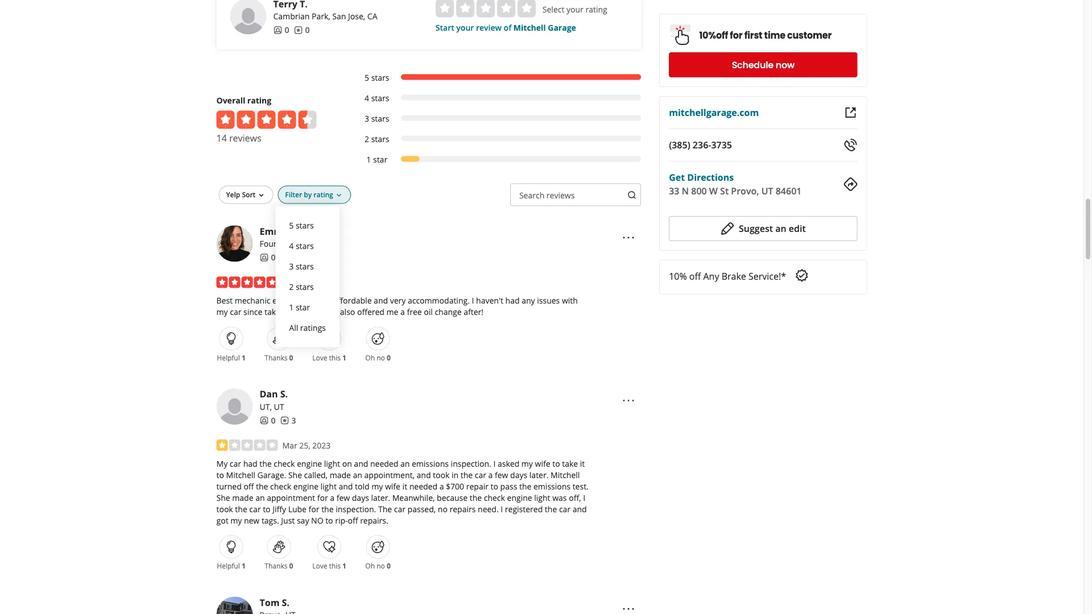 Task type: locate. For each thing, give the bounding box(es) containing it.
1 helpful 1 from the top
[[217, 353, 246, 363]]

1 vertical spatial it
[[580, 459, 585, 469]]

start your review of mitchell garage
[[436, 23, 576, 33]]

car up repair
[[475, 470, 486, 481]]

0 vertical spatial oh no 0
[[365, 353, 391, 363]]

0 horizontal spatial your
[[456, 23, 474, 33]]

helpful 1 down got
[[217, 562, 246, 571]]

1 love from the top
[[312, 353, 327, 363]]

friends element
[[273, 25, 289, 36], [260, 252, 276, 263], [260, 415, 276, 426]]

0 horizontal spatial reviews
[[229, 132, 261, 144]]

24 phone v2 image
[[844, 138, 857, 152]]

oh for emma f.
[[365, 353, 375, 363]]

1 vertical spatial 3
[[289, 261, 294, 272]]

0 vertical spatial rating
[[586, 4, 607, 15]]

car down best
[[230, 307, 241, 318]]

3 stars inside button
[[289, 261, 314, 272]]

filter reviews by 5 stars rating element
[[353, 72, 641, 84]]

i up 'after!'
[[472, 296, 474, 306]]

16 friends v2 image down the ut,
[[260, 416, 269, 425]]

1 vertical spatial rating
[[247, 95, 271, 106]]

1 horizontal spatial 3 stars
[[365, 114, 389, 124]]

2 for '2 stars' button
[[289, 282, 294, 293]]

2023 up were
[[311, 277, 330, 288]]

light left was
[[534, 493, 550, 504]]

reviews element containing 0
[[294, 25, 310, 36]]

check
[[274, 459, 295, 469], [270, 481, 291, 492], [484, 493, 505, 504]]

all
[[289, 323, 298, 334]]

to
[[552, 459, 560, 469], [216, 470, 224, 481], [491, 481, 498, 492], [263, 504, 271, 515], [325, 515, 333, 526]]

1 vertical spatial reviews
[[547, 190, 575, 201]]

s. inside dan s. ut, ut
[[280, 388, 288, 401]]

None radio
[[436, 0, 454, 18], [497, 0, 515, 18], [436, 0, 454, 18], [497, 0, 515, 18]]

0 vertical spatial days
[[510, 470, 527, 481]]

helpful
[[217, 353, 240, 363], [217, 562, 240, 571]]

1 horizontal spatial needed
[[409, 481, 437, 492]]

2 vertical spatial no
[[377, 562, 385, 571]]

she down turned
[[216, 493, 230, 504]]

1 horizontal spatial it
[[402, 481, 407, 492]]

new
[[244, 515, 260, 526]]

2 horizontal spatial rating
[[586, 4, 607, 15]]

oh for dan s.
[[365, 562, 375, 571]]

love down ratings
[[312, 353, 327, 363]]

236-
[[693, 139, 711, 151]]

mitchell up turned
[[226, 470, 255, 481]]

thanks 0 up tom s.
[[265, 562, 293, 571]]

5 stars inside filter reviews by 5 stars rating element
[[365, 73, 389, 83]]

mitchellgarage.com
[[669, 106, 759, 119]]

oh down repairs.
[[365, 562, 375, 571]]

3 for filter reviews by 3 stars rating element
[[365, 114, 369, 124]]

light down called,
[[321, 481, 337, 492]]

0 horizontal spatial 1 star
[[289, 302, 310, 313]]

16 friends v2 image for ut, ut
[[260, 416, 269, 425]]

rating right select on the top of page
[[586, 4, 607, 15]]

had down the 1 star rating image
[[243, 459, 257, 469]]

my down best
[[216, 307, 228, 318]]

0 horizontal spatial wife
[[385, 481, 400, 492]]

rating for filter by rating
[[314, 190, 333, 199]]

stars for '3 stars' button
[[296, 261, 314, 272]]

25, right sep on the left of page
[[298, 277, 309, 288]]

2 vertical spatial it
[[402, 481, 407, 492]]

san
[[332, 11, 346, 22]]

friends element down cambrian at the left top of page
[[273, 25, 289, 36]]

say
[[297, 515, 309, 526]]

no inside my car had the check engine light on and needed an emissions inspection. i asked my wife to take it to mitchell garage. she called, made an appointment, and took in the car a few days later. mitchell turned off the check engine light and told my wife it needed a $700 repair to pass the emissions test. she made an appointment for a few days later. meanwhile, because the check engine light was off, i took the car to jiffy lube for the inspection. the car passed, no repairs need. i registered the car and got my new tags. just say no to rip-off repairs.
[[438, 504, 448, 515]]

4
[[365, 93, 369, 104], [289, 241, 294, 252]]

car up 'new'
[[249, 504, 261, 515]]

1 horizontal spatial 2 stars
[[365, 134, 389, 145]]

16 review v2 image for f.
[[280, 253, 289, 263]]

get directions link
[[669, 171, 734, 183]]

0 horizontal spatial few
[[337, 493, 350, 504]]

25,
[[298, 277, 309, 288], [299, 440, 310, 451]]

love down the no
[[312, 562, 327, 571]]

0 vertical spatial 5 stars
[[365, 73, 389, 83]]

took left in
[[433, 470, 450, 481]]

1 vertical spatial s.
[[282, 597, 289, 609]]

1 vertical spatial oh no 0
[[365, 562, 391, 571]]

5 inside reviews element
[[292, 252, 296, 263]]

to down my
[[216, 470, 224, 481]]

she left called,
[[288, 470, 302, 481]]

2 inside button
[[289, 282, 294, 293]]

oh no 0 down repairs.
[[365, 562, 391, 571]]

14 reviews
[[216, 132, 261, 144]]

overall rating
[[216, 95, 271, 106]]

garage
[[548, 23, 576, 33]]

of
[[504, 23, 511, 33]]

0 horizontal spatial emissions
[[412, 459, 449, 469]]

ca right valley,
[[320, 239, 330, 250]]

5
[[365, 73, 369, 83], [289, 221, 294, 231], [292, 252, 296, 263]]

no for s.
[[377, 562, 385, 571]]

ut,
[[260, 402, 272, 413]]

cambrian park, san jose, ca
[[273, 11, 377, 22]]

love this 1 down the no
[[312, 562, 346, 571]]

16 review v2 image down cambrian at the left top of page
[[294, 26, 303, 35]]

no for f.
[[377, 353, 385, 363]]

0 vertical spatial ut
[[761, 185, 773, 197]]

thanks 0 for emma
[[265, 353, 293, 363]]

later. up the
[[371, 493, 390, 504]]

mitchell
[[514, 23, 546, 33], [226, 470, 255, 481], [551, 470, 580, 481]]

the down was
[[545, 504, 557, 515]]

rating left 16 chevron down v2 image
[[314, 190, 333, 199]]

friends element for dan
[[260, 415, 276, 426]]

1 vertical spatial off
[[244, 481, 254, 492]]

5 stars inside 5 stars button
[[289, 221, 314, 231]]

2 helpful from the top
[[217, 562, 240, 571]]

1 oh from the top
[[365, 353, 375, 363]]

helpful up photo of dan s.
[[217, 353, 240, 363]]

menu image for emma f.
[[622, 231, 635, 245]]

4 inside button
[[289, 241, 294, 252]]

stars for filter reviews by 5 stars rating element
[[371, 73, 389, 83]]

0 vertical spatial s.
[[280, 388, 288, 401]]

i right off,
[[583, 493, 585, 504]]

later.
[[529, 470, 549, 481], [371, 493, 390, 504]]

0 horizontal spatial days
[[352, 493, 369, 504]]

1 horizontal spatial few
[[495, 470, 508, 481]]

menu image
[[622, 231, 635, 245], [622, 394, 635, 408], [622, 603, 635, 614]]

dan s. ut, ut
[[260, 388, 288, 413]]

rating element
[[436, 0, 536, 18]]

2 oh from the top
[[365, 562, 375, 571]]

filter reviews by 4 stars rating element
[[353, 93, 641, 104]]

car inside best mechanic ever! they were affordable and very accommodating. i haven't had any issues with my car since taking it there. they also offered me a free oil change after!
[[230, 307, 241, 318]]

love this 1 for emma f.
[[312, 353, 346, 363]]

0 vertical spatial 16 friends v2 image
[[273, 26, 282, 35]]

oh no 0 for dan s.
[[365, 562, 391, 571]]

they down were
[[320, 307, 338, 318]]

2 thanks from the top
[[265, 562, 287, 571]]

1 vertical spatial later.
[[371, 493, 390, 504]]

3 stars for filter reviews by 3 stars rating element
[[365, 114, 389, 124]]

a inside best mechanic ever! they were affordable and very accommodating. i haven't had any issues with my car since taking it there. they also offered me a free oil change after!
[[400, 307, 405, 318]]

needed up appointment, at the left of page
[[370, 459, 398, 469]]

few down asked
[[495, 470, 508, 481]]

0 vertical spatial 4
[[365, 93, 369, 104]]

ca
[[367, 11, 377, 22], [320, 239, 330, 250]]

love
[[312, 353, 327, 363], [312, 562, 327, 571]]

1 star
[[366, 155, 387, 165], [289, 302, 310, 313]]

2 horizontal spatial it
[[580, 459, 585, 469]]

friends element for emma
[[260, 252, 276, 263]]

needed up meanwhile,
[[409, 481, 437, 492]]

1 thanks from the top
[[265, 353, 287, 363]]

s. right tom
[[282, 597, 289, 609]]

it inside best mechanic ever! they were affordable and very accommodating. i haven't had any issues with my car since taking it there. they also offered me a free oil change after!
[[289, 307, 294, 318]]

3 inside button
[[289, 261, 294, 272]]

1 vertical spatial helpful 1
[[217, 562, 246, 571]]

2 vertical spatial engine
[[507, 493, 532, 504]]

4 stars for filter reviews by 4 stars rating element
[[365, 93, 389, 104]]

thanks up tom s.
[[265, 562, 287, 571]]

1 horizontal spatial 2
[[365, 134, 369, 145]]

0 vertical spatial friends element
[[273, 25, 289, 36]]

0 vertical spatial love this 1
[[312, 353, 346, 363]]

1 this from the top
[[329, 353, 341, 363]]

(no rating) image
[[436, 0, 536, 18]]

1 oh no 0 from the top
[[365, 353, 391, 363]]

0 horizontal spatial rating
[[247, 95, 271, 106]]

a
[[400, 307, 405, 318], [488, 470, 493, 481], [439, 481, 444, 492], [330, 493, 334, 504]]

2 horizontal spatial mitchell
[[551, 470, 580, 481]]

16 chevron down v2 image
[[334, 191, 343, 200]]

1 vertical spatial star
[[296, 302, 310, 313]]

1 thanks 0 from the top
[[265, 353, 293, 363]]

thanks for dan
[[265, 562, 287, 571]]

an up appointment, at the left of page
[[400, 459, 410, 469]]

800
[[691, 185, 707, 197]]

0 vertical spatial wife
[[535, 459, 550, 469]]

all ratings button
[[285, 318, 330, 339]]

oh down offered
[[365, 353, 375, 363]]

1 horizontal spatial rating
[[314, 190, 333, 199]]

1 vertical spatial 25,
[[299, 440, 310, 451]]

your
[[567, 4, 583, 15], [456, 23, 474, 33]]

(0 reactions) element down all
[[289, 353, 293, 363]]

check up need.
[[484, 493, 505, 504]]

1 love this 1 from the top
[[312, 353, 346, 363]]

ca inside emma f. fountain valley, ca
[[320, 239, 330, 250]]

suggest an edit button
[[669, 216, 857, 241]]

your right start
[[456, 23, 474, 33]]

ut right the ut,
[[274, 402, 284, 413]]

oh no 0 down offered
[[365, 353, 391, 363]]

it for f.
[[289, 307, 294, 318]]

engine
[[297, 459, 322, 469], [293, 481, 318, 492], [507, 493, 532, 504]]

0 vertical spatial helpful 1
[[217, 353, 246, 363]]

an inside button
[[775, 222, 786, 235]]

star for "1 star" button
[[296, 302, 310, 313]]

my car had the check engine light on and needed an emissions inspection. i asked my wife to take it to mitchell garage. she called, made an appointment, and took in the car a few days later. mitchell turned off the check engine light and told my wife it needed a $700 repair to pass the emissions test. she made an appointment for a few days later. meanwhile, because the check engine light was off, i took the car to jiffy lube for the inspection. the car passed, no repairs need. i registered the car and got my new tags. just say no to rip-off repairs.
[[216, 459, 589, 526]]

brake
[[722, 270, 746, 282]]

2 stars
[[365, 134, 389, 145], [289, 282, 314, 293]]

2 menu image from the top
[[622, 394, 635, 408]]

st
[[720, 185, 729, 197]]

16 review v2 image down 'fountain'
[[280, 253, 289, 263]]

1 vertical spatial made
[[232, 493, 253, 504]]

reviews element down dan s. ut, ut on the bottom left of page
[[280, 415, 296, 426]]

customer
[[787, 29, 832, 42]]

start
[[436, 23, 454, 33]]

0 horizontal spatial it
[[289, 307, 294, 318]]

2 stars for filter reviews by 2 stars rating element
[[365, 134, 389, 145]]

appointment
[[267, 493, 315, 504]]

days
[[510, 470, 527, 481], [352, 493, 369, 504]]

friends element down 'fountain'
[[260, 252, 276, 263]]

rating inside popup button
[[314, 190, 333, 199]]

garage.
[[257, 470, 286, 481]]

2 this from the top
[[329, 562, 341, 571]]

1 horizontal spatial mitchell
[[514, 23, 546, 33]]

2 vertical spatial light
[[534, 493, 550, 504]]

also
[[340, 307, 355, 318]]

5 stars for 5 stars button
[[289, 221, 314, 231]]

0 horizontal spatial 2 stars
[[289, 282, 314, 293]]

light left on
[[324, 459, 340, 469]]

an left edit
[[775, 222, 786, 235]]

0 horizontal spatial had
[[243, 459, 257, 469]]

days up pass
[[510, 470, 527, 481]]

(0 reactions) element
[[289, 353, 293, 363], [387, 353, 391, 363], [289, 562, 293, 571], [387, 562, 391, 571]]

5 stars
[[365, 73, 389, 83], [289, 221, 314, 231]]

0 horizontal spatial 3 stars
[[289, 261, 314, 272]]

helpful 1 up photo of dan s.
[[217, 353, 246, 363]]

0 horizontal spatial needed
[[370, 459, 398, 469]]

16 review v2 image down dan s. ut, ut on the bottom left of page
[[280, 416, 289, 425]]

2 love this 1 from the top
[[312, 562, 346, 571]]

0 horizontal spatial 5 stars
[[289, 221, 314, 231]]

1 star inside "1 star" button
[[289, 302, 310, 313]]

provo,
[[731, 185, 759, 197]]

0 vertical spatial 1 star
[[366, 155, 387, 165]]

by
[[304, 190, 312, 199]]

and up offered
[[374, 296, 388, 306]]

2023
[[311, 277, 330, 288], [312, 440, 331, 451]]

0 vertical spatial star
[[373, 155, 387, 165]]

schedule now
[[732, 59, 795, 71]]

reviews element
[[294, 25, 310, 36], [280, 252, 296, 263], [280, 415, 296, 426]]

1 star inside 'filter reviews by 1 star rating' element
[[366, 155, 387, 165]]

made
[[330, 470, 351, 481], [232, 493, 253, 504]]

0 vertical spatial menu image
[[622, 231, 635, 245]]

issues
[[537, 296, 560, 306]]

it up meanwhile,
[[402, 481, 407, 492]]

s. right dan
[[280, 388, 288, 401]]

love for s.
[[312, 562, 327, 571]]

the
[[260, 459, 272, 469], [461, 470, 473, 481], [256, 481, 268, 492], [519, 481, 531, 492], [470, 493, 482, 504], [235, 504, 247, 515], [321, 504, 334, 515], [545, 504, 557, 515]]

5 inside button
[[289, 221, 294, 231]]

thanks for emma
[[265, 353, 287, 363]]

0 vertical spatial 2
[[365, 134, 369, 145]]

thanks up dan s. link
[[265, 353, 287, 363]]

this down all ratings button
[[329, 353, 341, 363]]

wife
[[535, 459, 550, 469], [385, 481, 400, 492]]

1 horizontal spatial had
[[505, 296, 520, 306]]

ut left 84601
[[761, 185, 773, 197]]

my inside best mechanic ever! they were affordable and very accommodating. i haven't had any issues with my car since taking it there. they also offered me a free oil change after!
[[216, 307, 228, 318]]

star inside "1 star" button
[[296, 302, 310, 313]]

mitchell right of
[[514, 23, 546, 33]]

car right my
[[230, 459, 241, 469]]

with
[[562, 296, 578, 306]]

2 vertical spatial 16 review v2 image
[[280, 416, 289, 425]]

1 horizontal spatial later.
[[529, 470, 549, 481]]

stars for 5 stars button
[[296, 221, 314, 231]]

None radio
[[456, 0, 474, 18], [477, 0, 495, 18], [518, 0, 536, 18], [456, 0, 474, 18], [477, 0, 495, 18], [518, 0, 536, 18]]

and inside best mechanic ever! they were affordable and very accommodating. i haven't had any issues with my car since taking it there. they also offered me a free oil change after!
[[374, 296, 388, 306]]

emma
[[260, 225, 288, 238]]

1 vertical spatial love this 1
[[312, 562, 346, 571]]

this
[[329, 353, 341, 363], [329, 562, 341, 571]]

0 vertical spatial off
[[689, 270, 701, 282]]

  text field
[[510, 184, 641, 207]]

0
[[285, 25, 289, 36], [305, 25, 310, 36], [271, 252, 276, 263], [289, 353, 293, 363], [387, 353, 391, 363], [271, 415, 276, 426], [289, 562, 293, 571], [387, 562, 391, 571]]

2 oh no 0 from the top
[[365, 562, 391, 571]]

1 vertical spatial ut
[[274, 402, 284, 413]]

1 star for "1 star" button
[[289, 302, 310, 313]]

0 horizontal spatial 16 friends v2 image
[[260, 416, 269, 425]]

ca right the 'jose,' at the left top
[[367, 11, 377, 22]]

2 stars inside button
[[289, 282, 314, 293]]

2 helpful 1 from the top
[[217, 562, 246, 571]]

0 horizontal spatial inspection.
[[336, 504, 376, 515]]

got
[[216, 515, 228, 526]]

0 vertical spatial it
[[289, 307, 294, 318]]

reviews element containing 5
[[280, 252, 296, 263]]

reviews element containing 3
[[280, 415, 296, 426]]

1 horizontal spatial your
[[567, 4, 583, 15]]

16 friends v2 image for cambrian park, san jose, ca
[[273, 26, 282, 35]]

engine up called,
[[297, 459, 322, 469]]

made down on
[[330, 470, 351, 481]]

registered
[[505, 504, 543, 515]]

2023 for s.
[[312, 440, 331, 451]]

1 vertical spatial thanks
[[265, 562, 287, 571]]

repair
[[466, 481, 489, 492]]

1 vertical spatial 16 friends v2 image
[[260, 416, 269, 425]]

1 vertical spatial your
[[456, 23, 474, 33]]

16 friends v2 image
[[273, 26, 282, 35], [260, 416, 269, 425]]

1 helpful from the top
[[217, 353, 240, 363]]

5 for 5 stars button
[[289, 221, 294, 231]]

took up got
[[216, 504, 233, 515]]

review
[[476, 23, 502, 33]]

10% off any brake service!*
[[669, 270, 786, 282]]

your for start
[[456, 23, 474, 33]]

2 thanks 0 from the top
[[265, 562, 293, 571]]

0 vertical spatial oh
[[365, 353, 375, 363]]

wife down appointment, at the left of page
[[385, 481, 400, 492]]

thanks 0 down all
[[265, 353, 293, 363]]

4 stars inside button
[[289, 241, 314, 252]]

(1 reaction) element
[[242, 353, 246, 363], [342, 353, 346, 363], [242, 562, 246, 571], [342, 562, 346, 571]]

2 stars for '2 stars' button
[[289, 282, 314, 293]]

1 vertical spatial 16 review v2 image
[[280, 253, 289, 263]]

1 vertical spatial 4 stars
[[289, 241, 314, 252]]

emissions up $700
[[412, 459, 449, 469]]

reviews for 14 reviews
[[229, 132, 261, 144]]

1 menu image from the top
[[622, 231, 635, 245]]

3
[[365, 114, 369, 124], [289, 261, 294, 272], [292, 415, 296, 426]]

love for f.
[[312, 353, 327, 363]]

1 horizontal spatial she
[[288, 470, 302, 481]]

it down ever!
[[289, 307, 294, 318]]

no down the because
[[438, 504, 448, 515]]

this for f.
[[329, 353, 341, 363]]

0 vertical spatial made
[[330, 470, 351, 481]]

no down offered
[[377, 353, 385, 363]]

3 menu image from the top
[[622, 603, 635, 614]]

no down repairs.
[[377, 562, 385, 571]]

reviews right 14
[[229, 132, 261, 144]]

5 star rating image
[[216, 277, 278, 289]]

16 review v2 image
[[294, 26, 303, 35], [280, 253, 289, 263], [280, 416, 289, 425]]

0 vertical spatial few
[[495, 470, 508, 481]]

car right the
[[394, 504, 406, 515]]

1 horizontal spatial days
[[510, 470, 527, 481]]

2023 up called,
[[312, 440, 331, 451]]

0 vertical spatial she
[[288, 470, 302, 481]]

2 vertical spatial friends element
[[260, 415, 276, 426]]

0 horizontal spatial 2
[[289, 282, 294, 293]]

pass
[[500, 481, 517, 492]]

car down was
[[559, 504, 571, 515]]

1 vertical spatial 4
[[289, 241, 294, 252]]

off
[[689, 270, 701, 282], [244, 481, 254, 492], [348, 515, 358, 526]]

off left repairs.
[[348, 515, 358, 526]]

the up garage.
[[260, 459, 272, 469]]

they
[[293, 296, 311, 306], [320, 307, 338, 318]]

inspection.
[[451, 459, 491, 469], [336, 504, 376, 515]]

24 pencil v2 image
[[721, 222, 734, 235]]

s.
[[280, 388, 288, 401], [282, 597, 289, 609]]

mar
[[282, 440, 297, 451]]

16 friends v2 image down cambrian at the left top of page
[[273, 26, 282, 35]]

s. for dan s. ut, ut
[[280, 388, 288, 401]]

now
[[776, 59, 795, 71]]

friends element down the ut,
[[260, 415, 276, 426]]

3 stars
[[365, 114, 389, 124], [289, 261, 314, 272]]

f.
[[290, 225, 298, 238]]

they up 'there.'
[[293, 296, 311, 306]]

0 vertical spatial 2023
[[311, 277, 330, 288]]

2 vertical spatial off
[[348, 515, 358, 526]]

fountain
[[260, 239, 292, 250]]

0 horizontal spatial 4 stars
[[289, 241, 314, 252]]

2 love from the top
[[312, 562, 327, 571]]

0 vertical spatial 4 stars
[[365, 93, 389, 104]]

had left any at the top of page
[[505, 296, 520, 306]]

star inside 'filter reviews by 1 star rating' element
[[373, 155, 387, 165]]

turned
[[216, 481, 242, 492]]

2
[[365, 134, 369, 145], [289, 282, 294, 293]]

2 vertical spatial 5
[[292, 252, 296, 263]]

0 vertical spatial love
[[312, 353, 327, 363]]



Task type: vqa. For each thing, say whether or not it's contained in the screenshot.
the left Services
no



Task type: describe. For each thing, give the bounding box(es) containing it.
1 vertical spatial engine
[[293, 481, 318, 492]]

take
[[562, 459, 578, 469]]

filter reviews by 2 stars rating element
[[353, 134, 641, 145]]

0 vertical spatial for
[[730, 29, 743, 42]]

schedule now button
[[669, 52, 857, 77]]

1 horizontal spatial off
[[348, 515, 358, 526]]

24 directions v2 image
[[844, 177, 857, 191]]

dan s. link
[[260, 388, 288, 401]]

(385) 236-3735
[[669, 139, 732, 151]]

mar 25, 2023
[[282, 440, 331, 451]]

25, for dan s.
[[299, 440, 310, 451]]

i inside best mechanic ever! they were affordable and very accommodating. i haven't had any issues with my car since taking it there. they also offered me a free oil change after!
[[472, 296, 474, 306]]

1 horizontal spatial inspection.
[[451, 459, 491, 469]]

any
[[703, 270, 719, 282]]

oh no 0 for emma f.
[[365, 353, 391, 363]]

ut inside get directions 33 n 800 w st provo, ut 84601
[[761, 185, 773, 197]]

repairs
[[450, 504, 476, 515]]

menu image for dan s.
[[622, 394, 635, 408]]

3 for '3 stars' button
[[289, 261, 294, 272]]

0 horizontal spatial they
[[293, 296, 311, 306]]

emma f. fountain valley, ca
[[260, 225, 330, 250]]

1 vertical spatial took
[[216, 504, 233, 515]]

0 vertical spatial light
[[324, 459, 340, 469]]

sep 25, 2023
[[282, 277, 330, 288]]

park,
[[312, 11, 330, 22]]

5 stars for filter reviews by 5 stars rating element
[[365, 73, 389, 83]]

4 stars for the 4 stars button
[[289, 241, 314, 252]]

yelp
[[226, 190, 240, 199]]

0 inside reviews element
[[305, 25, 310, 36]]

stars for filter reviews by 2 stars rating element
[[371, 134, 389, 145]]

3 stars button
[[285, 257, 330, 277]]

an up 'new'
[[255, 493, 265, 504]]

1 vertical spatial wife
[[385, 481, 400, 492]]

stars for the 4 stars button
[[296, 241, 314, 252]]

it for s.
[[580, 459, 585, 469]]

5 for filter reviews by 5 stars rating element
[[365, 73, 369, 83]]

filter by rating button
[[278, 186, 351, 204]]

told
[[355, 481, 369, 492]]

0 vertical spatial later.
[[529, 470, 549, 481]]

just
[[281, 515, 295, 526]]

(0 reactions) element down repairs.
[[387, 562, 391, 571]]

photo of emma f. image
[[216, 226, 253, 262]]

1 horizontal spatial emissions
[[534, 481, 571, 492]]

cambrian
[[273, 11, 310, 22]]

first
[[744, 29, 762, 42]]

0 horizontal spatial made
[[232, 493, 253, 504]]

tags.
[[262, 515, 279, 526]]

1 star rating image
[[216, 440, 278, 451]]

appointment,
[[364, 470, 415, 481]]

1 inside button
[[289, 302, 294, 313]]

tom s.
[[260, 597, 289, 609]]

emma f. link
[[260, 225, 298, 238]]

taking
[[264, 307, 287, 318]]

1 horizontal spatial they
[[320, 307, 338, 318]]

0 horizontal spatial later.
[[371, 493, 390, 504]]

after!
[[464, 307, 483, 318]]

asked
[[498, 459, 519, 469]]

and up meanwhile,
[[417, 470, 431, 481]]

filter
[[285, 190, 302, 199]]

1 horizontal spatial wife
[[535, 459, 550, 469]]

(1 reaction) element down the 'since'
[[242, 353, 246, 363]]

16 friends v2 image
[[260, 253, 269, 263]]

10%off for first time customer
[[699, 29, 832, 42]]

1 vertical spatial check
[[270, 481, 291, 492]]

ca for park,
[[367, 11, 377, 22]]

the right pass
[[519, 481, 531, 492]]

offered
[[357, 307, 384, 318]]

reviews element for emma f.
[[280, 252, 296, 263]]

4 for the 4 stars button
[[289, 241, 294, 252]]

(0 reactions) element down me
[[387, 353, 391, 363]]

2 vertical spatial 3
[[292, 415, 296, 426]]

4 for filter reviews by 4 stars rating element
[[365, 93, 369, 104]]

time
[[764, 29, 785, 42]]

the down repair
[[470, 493, 482, 504]]

edit
[[789, 222, 806, 235]]

0 vertical spatial check
[[274, 459, 295, 469]]

2023 for f.
[[311, 277, 330, 288]]

1 star for 'filter reviews by 1 star rating' element
[[366, 155, 387, 165]]

this for s.
[[329, 562, 341, 571]]

valley,
[[295, 239, 318, 250]]

the right in
[[461, 470, 473, 481]]

your for select
[[567, 4, 583, 15]]

the up the no
[[321, 504, 334, 515]]

2 vertical spatial for
[[309, 504, 319, 515]]

24 external link v2 image
[[844, 106, 857, 119]]

reviews element for dan s.
[[280, 415, 296, 426]]

16 review v2 image for s.
[[280, 416, 289, 425]]

my right asked
[[521, 459, 533, 469]]

2 for filter reviews by 2 stars rating element
[[365, 134, 369, 145]]

schedule
[[732, 59, 773, 71]]

2 stars button
[[285, 277, 330, 298]]

and left told
[[339, 481, 353, 492]]

helpful for dan s.
[[217, 562, 240, 571]]

(385)
[[669, 139, 690, 151]]

2 vertical spatial check
[[484, 493, 505, 504]]

s. for tom s.
[[282, 597, 289, 609]]

get directions 33 n 800 w st provo, ut 84601
[[669, 171, 802, 197]]

0 horizontal spatial mitchell
[[226, 470, 255, 481]]

(1 reaction) element down 'rip-'
[[342, 562, 346, 571]]

1 horizontal spatial made
[[330, 470, 351, 481]]

5 stars button
[[285, 216, 330, 236]]

mechanic
[[235, 296, 270, 306]]

1 horizontal spatial took
[[433, 470, 450, 481]]

helpful 1 for emma f.
[[217, 353, 246, 363]]

4.5 star rating image
[[216, 111, 317, 129]]

the
[[378, 504, 392, 515]]

sep
[[282, 277, 296, 288]]

the down garage.
[[256, 481, 268, 492]]

passed,
[[408, 504, 436, 515]]

test.
[[573, 481, 589, 492]]

0 horizontal spatial off
[[244, 481, 254, 492]]

overall
[[216, 95, 245, 106]]

was
[[552, 493, 567, 504]]

accommodating.
[[408, 296, 470, 306]]

search image
[[627, 191, 637, 200]]

stars for filter reviews by 3 stars rating element
[[371, 114, 389, 124]]

(1 reaction) element down 'new'
[[242, 562, 246, 571]]

helpful for emma f.
[[217, 353, 240, 363]]

n
[[682, 185, 689, 197]]

dan
[[260, 388, 278, 401]]

had inside best mechanic ever! they were affordable and very accommodating. i haven't had any issues with my car since taking it there. they also offered me a free oil change after!
[[505, 296, 520, 306]]

to up tags.
[[263, 504, 271, 515]]

my right got
[[230, 515, 242, 526]]

16 chevron down v2 image
[[257, 191, 266, 200]]

24 check in v2 image
[[795, 269, 809, 282]]

called,
[[304, 470, 328, 481]]

star for 'filter reviews by 1 star rating' element
[[373, 155, 387, 165]]

14
[[216, 132, 227, 144]]

love this 1 for dan s.
[[312, 562, 346, 571]]

0 vertical spatial 16 review v2 image
[[294, 26, 303, 35]]

had inside my car had the check engine light on and needed an emissions inspection. i asked my wife to take it to mitchell garage. she called, made an appointment, and took in the car a few days later. mitchell turned off the check engine light and told my wife it needed a $700 repair to pass the emissions test. she made an appointment for a few days later. meanwhile, because the check engine light was off, i took the car to jiffy lube for the inspection. the car passed, no repairs need. i registered the car and got my new tags. just say no to rip-off repairs.
[[243, 459, 257, 469]]

2 horizontal spatial off
[[689, 270, 701, 282]]

all ratings
[[289, 323, 326, 334]]

photo of dan s. image
[[216, 389, 253, 425]]

and right on
[[354, 459, 368, 469]]

rating for select your rating
[[586, 4, 607, 15]]

reviews for search reviews
[[547, 190, 575, 201]]

1 star button
[[285, 298, 330, 318]]

any
[[522, 296, 535, 306]]

tom
[[260, 597, 279, 609]]

an up told
[[353, 470, 362, 481]]

sort
[[242, 190, 256, 199]]

the up 'new'
[[235, 504, 247, 515]]

oil
[[424, 307, 433, 318]]

i right need.
[[501, 504, 503, 515]]

w
[[709, 185, 718, 197]]

i left asked
[[493, 459, 496, 469]]

(0 reactions) element up tom s.
[[289, 562, 293, 571]]

0 vertical spatial engine
[[297, 459, 322, 469]]

filter by rating
[[285, 190, 333, 199]]

ut inside dan s. ut, ut
[[274, 402, 284, 413]]

84601
[[776, 185, 802, 197]]

off,
[[569, 493, 581, 504]]

need.
[[478, 504, 499, 515]]

select
[[543, 4, 564, 15]]

filter reviews by 1 star rating element
[[353, 154, 641, 166]]

repairs.
[[360, 515, 388, 526]]

no
[[311, 515, 323, 526]]

helpful 1 for dan s.
[[217, 562, 246, 571]]

to right the no
[[325, 515, 333, 526]]

1 vertical spatial light
[[321, 481, 337, 492]]

suggest
[[739, 222, 773, 235]]

my right told
[[372, 481, 383, 492]]

0 vertical spatial needed
[[370, 459, 398, 469]]

affordable
[[333, 296, 372, 306]]

stars for '2 stars' button
[[296, 282, 314, 293]]

0 horizontal spatial she
[[216, 493, 230, 504]]

(1 reaction) element down also
[[342, 353, 346, 363]]

1 vertical spatial inspection.
[[336, 504, 376, 515]]

stars for filter reviews by 4 stars rating element
[[371, 93, 389, 104]]

ca for f.
[[320, 239, 330, 250]]

0 vertical spatial emissions
[[412, 459, 449, 469]]

1 vertical spatial few
[[337, 493, 350, 504]]

10%off
[[699, 29, 728, 42]]

change
[[435, 307, 462, 318]]

jose,
[[348, 11, 365, 22]]

photo of terry t. image
[[230, 0, 266, 35]]

best
[[216, 296, 233, 306]]

thanks 0 for dan
[[265, 562, 293, 571]]

1 vertical spatial for
[[317, 493, 328, 504]]

$700
[[446, 481, 464, 492]]

my
[[216, 459, 228, 469]]

select your rating
[[543, 4, 607, 15]]

3 stars for '3 stars' button
[[289, 261, 314, 272]]

and down off,
[[573, 504, 587, 515]]

lube
[[288, 504, 307, 515]]

3735
[[711, 139, 732, 151]]

4 stars button
[[285, 236, 330, 257]]

25, for emma f.
[[298, 277, 309, 288]]

search
[[519, 190, 544, 201]]

1 vertical spatial needed
[[409, 481, 437, 492]]

filter reviews by 3 stars rating element
[[353, 113, 641, 125]]

to left pass
[[491, 481, 498, 492]]

to left take
[[552, 459, 560, 469]]

in
[[452, 470, 458, 481]]



